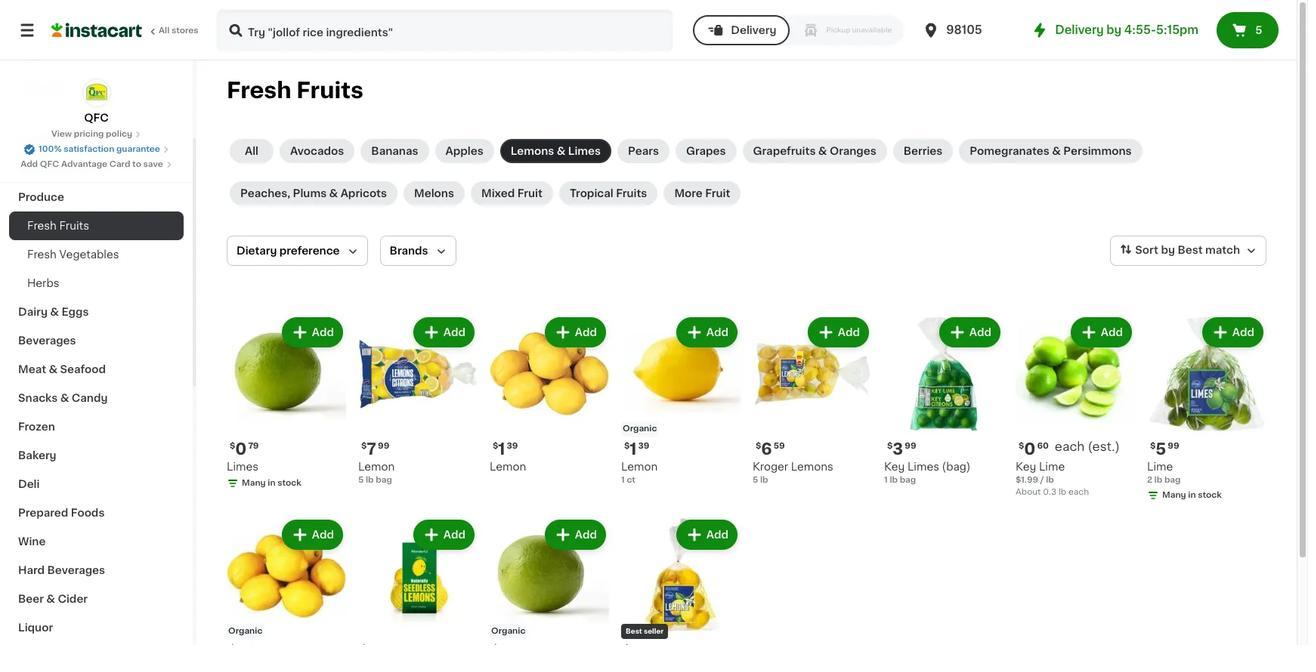 Task type: vqa. For each thing, say whether or not it's contained in the screenshot.
Uwajimaya image
no



Task type: locate. For each thing, give the bounding box(es) containing it.
& inside dairy & eggs link
[[50, 307, 59, 317]]

bag for lime
[[1165, 476, 1181, 485]]

0 vertical spatial each
[[1055, 441, 1085, 453]]

0 vertical spatial best
[[1178, 245, 1203, 256]]

0 left 79
[[235, 441, 247, 457]]

fresh up herbs
[[27, 249, 57, 260]]

fresh down produce
[[27, 221, 57, 231]]

5 $ from the left
[[756, 442, 761, 451]]

fresh fruits up fresh vegetables
[[27, 221, 89, 231]]

0 horizontal spatial 0
[[235, 441, 247, 457]]

& left 'eggs'
[[50, 307, 59, 317]]

0
[[235, 441, 247, 457], [1025, 441, 1036, 457]]

2 horizontal spatial fruits
[[616, 188, 647, 199]]

beverages down dairy & eggs
[[18, 336, 76, 346]]

bag inside 'lime 2 lb bag'
[[1165, 476, 1181, 485]]

$ inside the $ 6 59
[[756, 442, 761, 451]]

lime inside key lime $1.99 / lb about 0.3 lb each
[[1039, 462, 1065, 472]]

1 horizontal spatial 39
[[638, 442, 650, 451]]

1 horizontal spatial fruit
[[705, 188, 731, 199]]

1 vertical spatial by
[[1161, 245, 1175, 256]]

2 lime from the left
[[1148, 462, 1173, 472]]

buy
[[42, 51, 64, 61]]

1 39 from the left
[[507, 442, 518, 451]]

1 horizontal spatial stock
[[1198, 491, 1222, 500]]

Best match Sort by field
[[1111, 236, 1267, 266]]

0 vertical spatial all
[[159, 26, 170, 35]]

39
[[507, 442, 518, 451], [638, 442, 650, 451]]

many down 'lime 2 lb bag' at the right bottom of the page
[[1163, 491, 1187, 500]]

lemon 1 ct
[[621, 462, 658, 485]]

& inside 'lemons & limes' link
[[557, 146, 566, 156]]

deli link
[[9, 470, 184, 499]]

0 horizontal spatial fruits
[[59, 221, 89, 231]]

instacart logo image
[[51, 21, 142, 39]]

0 vertical spatial fresh fruits
[[227, 79, 363, 101]]

& right plums at the left
[[329, 188, 338, 199]]

3 bag from the left
[[1165, 476, 1181, 485]]

2 horizontal spatial limes
[[908, 462, 940, 472]]

bag inside lemon 5 lb bag
[[376, 476, 392, 485]]

$ 7 99
[[361, 441, 390, 457]]

peaches, plums & apricots
[[240, 188, 387, 199]]

& inside meat & seafood link
[[49, 364, 58, 375]]

0 vertical spatial many in stock
[[242, 479, 302, 488]]

best match
[[1178, 245, 1240, 256]]

1 horizontal spatial best
[[1178, 245, 1203, 256]]

lemons right kroger
[[791, 462, 834, 472]]

fresh up the all link at the left of page
[[227, 79, 291, 101]]

& inside snacks & candy link
[[60, 393, 69, 404]]

1 horizontal spatial lemon
[[490, 462, 526, 472]]

1 $ from the left
[[230, 442, 235, 451]]

many in stock down 79
[[242, 479, 302, 488]]

1 vertical spatial fresh
[[27, 221, 57, 231]]

1 $ 1 39 from the left
[[493, 441, 518, 457]]

1 horizontal spatial bag
[[900, 476, 916, 485]]

1 lime from the left
[[1039, 462, 1065, 472]]

key down 3
[[884, 462, 905, 472]]

1 vertical spatial stock
[[1198, 491, 1222, 500]]

0 horizontal spatial delivery
[[731, 25, 777, 36]]

0 left 60
[[1025, 441, 1036, 457]]

2
[[1148, 476, 1153, 485]]

& for limes
[[557, 146, 566, 156]]

qfc down 100%
[[40, 160, 59, 169]]

0 horizontal spatial $ 1 39
[[493, 441, 518, 457]]

policy
[[106, 130, 132, 138]]

99 right 7
[[378, 442, 390, 451]]

& for oranges
[[819, 146, 827, 156]]

$ 1 39
[[493, 441, 518, 457], [624, 441, 650, 457]]

fresh vegetables
[[27, 249, 119, 260]]

by right 'sort'
[[1161, 245, 1175, 256]]

key for lime
[[1016, 462, 1037, 472]]

sort
[[1136, 245, 1159, 256]]

1 horizontal spatial by
[[1161, 245, 1175, 256]]

0 horizontal spatial in
[[268, 479, 276, 488]]

recipes link
[[9, 125, 184, 154]]

product group containing 6
[[753, 314, 872, 487]]

59
[[774, 442, 785, 451]]

fruits up "avocados" link
[[297, 79, 363, 101]]

99 inside $ 7 99
[[378, 442, 390, 451]]

grapefruits
[[753, 146, 816, 156]]

best for best match
[[1178, 245, 1203, 256]]

lime up 2
[[1148, 462, 1173, 472]]

fruit right more
[[705, 188, 731, 199]]

key inside key limes (bag) 1 lb bag
[[884, 462, 905, 472]]

fruit inside mixed fruit link
[[518, 188, 543, 199]]

0 horizontal spatial lime
[[1039, 462, 1065, 472]]

best seller button
[[621, 517, 741, 646]]

all for all
[[245, 146, 259, 156]]

& inside pomegranates & persimmons link
[[1052, 146, 1061, 156]]

fruits inside "tropical fruits" link
[[616, 188, 647, 199]]

& right beer
[[46, 594, 55, 605]]

bananas link
[[361, 139, 429, 163]]

fruits right 'tropical'
[[616, 188, 647, 199]]

& left oranges
[[819, 146, 827, 156]]

None search field
[[216, 9, 674, 51]]

ct
[[627, 476, 636, 485]]

foods
[[71, 508, 105, 519]]

fresh fruits up avocados
[[227, 79, 363, 101]]

best left seller at the bottom of the page
[[626, 628, 642, 635]]

1 vertical spatial many
[[1163, 491, 1187, 500]]

bag right 2
[[1165, 476, 1181, 485]]

99 right 3
[[905, 442, 917, 451]]

60
[[1037, 442, 1049, 451]]

1 horizontal spatial organic
[[491, 627, 526, 636]]

lb right 2
[[1155, 476, 1163, 485]]

by for sort
[[1161, 245, 1175, 256]]

1 vertical spatial many in stock
[[1163, 491, 1222, 500]]

lemon
[[358, 462, 395, 472], [490, 462, 526, 472], [621, 462, 658, 472]]

each
[[1055, 441, 1085, 453], [1069, 488, 1089, 497]]

limes down $ 0 79
[[227, 462, 259, 472]]

fruit inside more fruit 'link'
[[705, 188, 731, 199]]

0 for $ 0 79
[[235, 441, 247, 457]]

1 lemon from the left
[[358, 462, 395, 472]]

liquor link
[[9, 614, 184, 643]]

2 99 from the left
[[905, 442, 917, 451]]

2 $ from the left
[[361, 442, 367, 451]]

many
[[242, 479, 266, 488], [1163, 491, 1187, 500]]

3 lemon from the left
[[621, 462, 658, 472]]

& left persimmons
[[1052, 146, 1061, 156]]

all link
[[230, 139, 274, 163]]

by inside field
[[1161, 245, 1175, 256]]

0 vertical spatial beverages
[[18, 336, 76, 346]]

$
[[230, 442, 235, 451], [361, 442, 367, 451], [493, 442, 498, 451], [624, 442, 630, 451], [756, 442, 761, 451], [887, 442, 893, 451], [1019, 442, 1025, 451], [1151, 442, 1156, 451]]

lb down 7
[[366, 476, 374, 485]]

lists link
[[9, 71, 184, 101]]

qfc up the view pricing policy link
[[84, 113, 109, 123]]

product group containing 5
[[1148, 314, 1267, 505]]

wine link
[[9, 528, 184, 556]]

2 horizontal spatial bag
[[1165, 476, 1181, 485]]

tropical
[[570, 188, 614, 199]]

delivery
[[1055, 24, 1104, 36], [731, 25, 777, 36]]

delivery for delivery
[[731, 25, 777, 36]]

0 horizontal spatial many
[[242, 479, 266, 488]]

1 horizontal spatial organic button
[[490, 517, 609, 646]]

limes up 'tropical'
[[568, 146, 601, 156]]

5 button
[[1217, 12, 1279, 48]]

preference
[[280, 246, 340, 256]]

3 $ from the left
[[493, 442, 498, 451]]

& inside grapefruits & oranges link
[[819, 146, 827, 156]]

0 vertical spatial fresh
[[227, 79, 291, 101]]

8 $ from the left
[[1151, 442, 1156, 451]]

many in stock down 'lime 2 lb bag' at the right bottom of the page
[[1163, 491, 1222, 500]]

view pricing policy link
[[51, 129, 141, 141]]

2 0 from the left
[[1025, 441, 1036, 457]]

1 0 from the left
[[235, 441, 247, 457]]

3 99 from the left
[[1168, 442, 1180, 451]]

2 lemon from the left
[[490, 462, 526, 472]]

bag down $ 3 99
[[900, 476, 916, 485]]

grapes link
[[676, 139, 737, 163]]

99 up 'lime 2 lb bag' at the right bottom of the page
[[1168, 442, 1180, 451]]

2 vertical spatial fruits
[[59, 221, 89, 231]]

more fruit
[[675, 188, 731, 199]]

0 horizontal spatial 99
[[378, 442, 390, 451]]

0 horizontal spatial organic
[[228, 627, 263, 636]]

1 horizontal spatial delivery
[[1055, 24, 1104, 36]]

seafood
[[60, 364, 106, 375]]

& right meat
[[49, 364, 58, 375]]

1 vertical spatial fruits
[[616, 188, 647, 199]]

all up peaches,
[[245, 146, 259, 156]]

many in stock
[[242, 479, 302, 488], [1163, 491, 1222, 500]]

0 horizontal spatial all
[[159, 26, 170, 35]]

(est.)
[[1088, 441, 1120, 453]]

best left match
[[1178, 245, 1203, 256]]

lb down 3
[[890, 476, 898, 485]]

1
[[498, 441, 505, 457], [630, 441, 637, 457], [621, 476, 625, 485], [884, 476, 888, 485]]

fresh fruits link
[[9, 212, 184, 240]]

lemons up mixed fruit link
[[511, 146, 554, 156]]

1 horizontal spatial 0
[[1025, 441, 1036, 457]]

fruit
[[518, 188, 543, 199], [705, 188, 731, 199]]

& left candy
[[60, 393, 69, 404]]

1 vertical spatial all
[[245, 146, 259, 156]]

delivery by 4:55-5:15pm
[[1055, 24, 1199, 36]]

1 vertical spatial each
[[1069, 488, 1089, 497]]

bag inside key limes (bag) 1 lb bag
[[900, 476, 916, 485]]

0 horizontal spatial bag
[[376, 476, 392, 485]]

lemons
[[511, 146, 554, 156], [791, 462, 834, 472]]

0 horizontal spatial fruit
[[518, 188, 543, 199]]

lb inside key limes (bag) 1 lb bag
[[890, 476, 898, 485]]

each right 60
[[1055, 441, 1085, 453]]

0 horizontal spatial 39
[[507, 442, 518, 451]]

1 vertical spatial qfc
[[40, 160, 59, 169]]

0 vertical spatial by
[[1107, 24, 1122, 36]]

stores
[[172, 26, 199, 35]]

fruit for mixed fruit
[[518, 188, 543, 199]]

fresh fruits
[[227, 79, 363, 101], [27, 221, 89, 231]]

peaches,
[[240, 188, 290, 199]]

many down $ 0 79
[[242, 479, 266, 488]]

1 99 from the left
[[378, 442, 390, 451]]

limes inside key limes (bag) 1 lb bag
[[908, 462, 940, 472]]

5 inside 5 'button'
[[1256, 25, 1263, 36]]

frozen
[[18, 422, 55, 432]]

about
[[1016, 488, 1041, 497]]

0 horizontal spatial key
[[884, 462, 905, 472]]

fruit right mixed
[[518, 188, 543, 199]]

key inside key lime $1.99 / lb about 0.3 lb each
[[1016, 462, 1037, 472]]

meat
[[18, 364, 46, 375]]

grapefruits & oranges
[[753, 146, 877, 156]]

organic button
[[227, 517, 346, 646], [490, 517, 609, 646]]

2 horizontal spatial organic
[[623, 425, 657, 433]]

melons link
[[404, 181, 465, 206]]

1 horizontal spatial key
[[1016, 462, 1037, 472]]

1 horizontal spatial $ 1 39
[[624, 441, 650, 457]]

candy
[[72, 393, 108, 404]]

2 fruit from the left
[[705, 188, 731, 199]]

all for all stores
[[159, 26, 170, 35]]

1 horizontal spatial lime
[[1148, 462, 1173, 472]]

2 key from the left
[[1016, 462, 1037, 472]]

1 horizontal spatial fruits
[[297, 79, 363, 101]]

lime up /
[[1039, 462, 1065, 472]]

best
[[1178, 245, 1203, 256], [626, 628, 642, 635]]

fruits up fresh vegetables
[[59, 221, 89, 231]]

limes down $ 3 99
[[908, 462, 940, 472]]

prepared foods link
[[9, 499, 184, 528]]

0 vertical spatial qfc
[[84, 113, 109, 123]]

0 horizontal spatial best
[[626, 628, 642, 635]]

1 horizontal spatial 99
[[905, 442, 917, 451]]

2 horizontal spatial lemon
[[621, 462, 658, 472]]

0 horizontal spatial stock
[[278, 479, 302, 488]]

beverages up cider
[[47, 565, 105, 576]]

& inside beer & cider link
[[46, 594, 55, 605]]

2 horizontal spatial 99
[[1168, 442, 1180, 451]]

best inside button
[[626, 628, 642, 635]]

0 horizontal spatial by
[[1107, 24, 1122, 36]]

mixed
[[481, 188, 515, 199]]

lime
[[1039, 462, 1065, 472], [1148, 462, 1173, 472]]

2 bag from the left
[[900, 476, 916, 485]]

1 vertical spatial fresh fruits
[[27, 221, 89, 231]]

lb inside kroger lemons 5 lb
[[760, 476, 768, 485]]

& up "tropical fruits" link
[[557, 146, 566, 156]]

1 vertical spatial best
[[626, 628, 642, 635]]

$ 0 79
[[230, 441, 259, 457]]

0 for $ 0 60
[[1025, 441, 1036, 457]]

0 horizontal spatial qfc
[[40, 160, 59, 169]]

&
[[557, 146, 566, 156], [819, 146, 827, 156], [1052, 146, 1061, 156], [329, 188, 338, 199], [50, 307, 59, 317], [49, 364, 58, 375], [60, 393, 69, 404], [46, 594, 55, 605]]

0 horizontal spatial lemon
[[358, 462, 395, 472]]

key up $1.99
[[1016, 462, 1037, 472]]

each (est.)
[[1055, 441, 1120, 453]]

1 fruit from the left
[[518, 188, 543, 199]]

service type group
[[693, 15, 904, 45]]

in
[[268, 479, 276, 488], [1189, 491, 1196, 500]]

meat & seafood link
[[9, 355, 184, 384]]

1 vertical spatial in
[[1189, 491, 1196, 500]]

0 horizontal spatial lemons
[[511, 146, 554, 156]]

99 inside $ 3 99
[[905, 442, 917, 451]]

prepared
[[18, 508, 68, 519]]

each right the 0.3
[[1069, 488, 1089, 497]]

1 bag from the left
[[376, 476, 392, 485]]

by
[[1107, 24, 1122, 36], [1161, 245, 1175, 256]]

dairy & eggs
[[18, 307, 89, 317]]

organic for second organic button from the right
[[228, 627, 263, 636]]

1 horizontal spatial all
[[245, 146, 259, 156]]

1 horizontal spatial lemons
[[791, 462, 834, 472]]

lime 2 lb bag
[[1148, 462, 1181, 485]]

delivery inside button
[[731, 25, 777, 36]]

0 vertical spatial lemons
[[511, 146, 554, 156]]

stock inside product group
[[1198, 491, 1222, 500]]

bag down $ 7 99 at the left bottom of page
[[376, 476, 392, 485]]

0 vertical spatial many
[[242, 479, 266, 488]]

best for best seller
[[626, 628, 642, 635]]

7 $ from the left
[[1019, 442, 1025, 451]]

fresh for "fresh fruits" link on the left top of the page
[[27, 221, 57, 231]]

99 inside $ 5 99
[[1168, 442, 1180, 451]]

& for eggs
[[50, 307, 59, 317]]

1 horizontal spatial many in stock
[[1163, 491, 1222, 500]]

1 key from the left
[[884, 462, 905, 472]]

6 $ from the left
[[887, 442, 893, 451]]

delivery for delivery by 4:55-5:15pm
[[1055, 24, 1104, 36]]

fresh
[[227, 79, 291, 101], [27, 221, 57, 231], [27, 249, 57, 260]]

bag for lemon
[[376, 476, 392, 485]]

add qfc advantage card to save link
[[21, 159, 172, 171]]

lb down kroger
[[760, 476, 768, 485]]

best inside field
[[1178, 245, 1203, 256]]

qfc
[[84, 113, 109, 123], [40, 160, 59, 169]]

by left the 4:55-
[[1107, 24, 1122, 36]]

0 vertical spatial stock
[[278, 479, 302, 488]]

1 vertical spatial lemons
[[791, 462, 834, 472]]

0 horizontal spatial organic button
[[227, 517, 346, 646]]

berries
[[904, 146, 943, 156]]

$ inside $ 0 60
[[1019, 442, 1025, 451]]

satisfaction
[[64, 145, 114, 153]]

product group containing 7
[[358, 314, 478, 487]]

product group
[[227, 314, 346, 493], [358, 314, 478, 487], [490, 314, 609, 475], [621, 314, 741, 487], [753, 314, 872, 487], [884, 314, 1004, 487], [1016, 314, 1135, 499], [1148, 314, 1267, 505], [227, 517, 346, 646], [358, 517, 478, 646], [490, 517, 609, 646], [621, 517, 741, 646]]

2 vertical spatial fresh
[[27, 249, 57, 260]]

all left stores
[[159, 26, 170, 35]]

each inside key lime $1.99 / lb about 0.3 lb each
[[1069, 488, 1089, 497]]



Task type: describe. For each thing, give the bounding box(es) containing it.
Search field
[[218, 11, 672, 50]]

$1.99
[[1016, 476, 1039, 485]]

1 horizontal spatial many
[[1163, 491, 1187, 500]]

buy it again link
[[9, 41, 184, 71]]

again
[[76, 51, 106, 61]]

produce
[[18, 192, 64, 203]]

1 organic button from the left
[[227, 517, 346, 646]]

tropical fruits link
[[559, 181, 658, 206]]

plums
[[293, 188, 327, 199]]

1 horizontal spatial in
[[1189, 491, 1196, 500]]

dietary
[[237, 246, 277, 256]]

by for delivery
[[1107, 24, 1122, 36]]

vegetables
[[59, 249, 119, 260]]

snacks & candy link
[[9, 384, 184, 413]]

$ inside $ 3 99
[[887, 442, 893, 451]]

pears
[[628, 146, 659, 156]]

hard beverages
[[18, 565, 105, 576]]

beer & cider
[[18, 594, 88, 605]]

4 $ from the left
[[624, 442, 630, 451]]

eggs
[[62, 307, 89, 317]]

$0.60 each (estimated) element
[[1016, 440, 1135, 460]]

melons
[[414, 188, 454, 199]]

4:55-
[[1125, 24, 1157, 36]]

bananas
[[371, 146, 418, 156]]

lb right the 0.3
[[1059, 488, 1067, 497]]

key lime $1.99 / lb about 0.3 lb each
[[1016, 462, 1089, 497]]

recipes
[[18, 135, 63, 145]]

herbs
[[27, 278, 59, 289]]

pears link
[[618, 139, 670, 163]]

& for persimmons
[[1052, 146, 1061, 156]]

79
[[248, 442, 259, 451]]

grapefruits & oranges link
[[743, 139, 887, 163]]

delivery by 4:55-5:15pm link
[[1031, 21, 1199, 39]]

0 vertical spatial in
[[268, 479, 276, 488]]

thanksgiving link
[[9, 154, 184, 183]]

more fruit link
[[664, 181, 741, 206]]

all stores
[[159, 26, 199, 35]]

advantage
[[61, 160, 107, 169]]

dietary preference
[[237, 246, 340, 256]]

99 for 3
[[905, 442, 917, 451]]

$ inside $ 0 79
[[230, 442, 235, 451]]

card
[[109, 160, 130, 169]]

beer & cider link
[[9, 585, 184, 614]]

grapes
[[686, 146, 726, 156]]

5 inside kroger lemons 5 lb
[[753, 476, 758, 485]]

organic for 2nd organic button from left
[[491, 627, 526, 636]]

1 horizontal spatial fresh fruits
[[227, 79, 363, 101]]

peaches, plums & apricots link
[[230, 181, 398, 206]]

dairy
[[18, 307, 48, 317]]

6
[[761, 441, 772, 457]]

fruit for more fruit
[[705, 188, 731, 199]]

1 inside lemon 1 ct
[[621, 476, 625, 485]]

lb right /
[[1046, 476, 1054, 485]]

0 vertical spatial fruits
[[297, 79, 363, 101]]

$ 5 99
[[1151, 441, 1180, 457]]

apples link
[[435, 139, 494, 163]]

sort by
[[1136, 245, 1175, 256]]

produce link
[[9, 183, 184, 212]]

lemons inside kroger lemons 5 lb
[[791, 462, 834, 472]]

& inside peaches, plums & apricots link
[[329, 188, 338, 199]]

lb inside lemon 5 lb bag
[[366, 476, 374, 485]]

dietary preference button
[[227, 236, 368, 266]]

cider
[[58, 594, 88, 605]]

1 vertical spatial beverages
[[47, 565, 105, 576]]

0 horizontal spatial many in stock
[[242, 479, 302, 488]]

qfc logo image
[[82, 79, 111, 107]]

match
[[1206, 245, 1240, 256]]

fruits inside "fresh fruits" link
[[59, 221, 89, 231]]

& for candy
[[60, 393, 69, 404]]

2 39 from the left
[[638, 442, 650, 451]]

& for cider
[[46, 594, 55, 605]]

98105 button
[[922, 9, 1013, 51]]

& for seafood
[[49, 364, 58, 375]]

beverages link
[[9, 327, 184, 355]]

guarantee
[[116, 145, 160, 153]]

(bag)
[[942, 462, 971, 472]]

wine
[[18, 537, 46, 547]]

avocados
[[290, 146, 344, 156]]

pomegranates & persimmons link
[[960, 139, 1143, 163]]

$ inside $ 5 99
[[1151, 442, 1156, 451]]

/
[[1041, 476, 1044, 485]]

2 organic button from the left
[[490, 517, 609, 646]]

lb inside 'lime 2 lb bag'
[[1155, 476, 1163, 485]]

hard
[[18, 565, 45, 576]]

delivery button
[[693, 15, 790, 45]]

dairy & eggs link
[[9, 298, 184, 327]]

lime inside 'lime 2 lb bag'
[[1148, 462, 1173, 472]]

100%
[[39, 145, 62, 153]]

1 inside key limes (bag) 1 lb bag
[[884, 476, 888, 485]]

pomegranates & persimmons
[[970, 146, 1132, 156]]

lemon for 1
[[621, 462, 658, 472]]

herbs link
[[9, 269, 184, 298]]

100% satisfaction guarantee button
[[24, 141, 169, 156]]

key for limes
[[884, 462, 905, 472]]

buy it again
[[42, 51, 106, 61]]

save
[[143, 160, 163, 169]]

pricing
[[74, 130, 104, 138]]

more
[[675, 188, 703, 199]]

fresh for fresh vegetables link
[[27, 249, 57, 260]]

bakery link
[[9, 441, 184, 470]]

99 for 5
[[1168, 442, 1180, 451]]

qfc link
[[82, 79, 111, 125]]

lemon for 7
[[358, 462, 395, 472]]

0 horizontal spatial fresh fruits
[[27, 221, 89, 231]]

product group containing 3
[[884, 314, 1004, 487]]

bakery
[[18, 451, 56, 461]]

5 inside lemon 5 lb bag
[[358, 476, 364, 485]]

98105
[[947, 24, 982, 36]]

brands button
[[380, 236, 456, 266]]

1 horizontal spatial limes
[[568, 146, 601, 156]]

view
[[51, 130, 72, 138]]

$ inside $ 7 99
[[361, 442, 367, 451]]

99 for 7
[[378, 442, 390, 451]]

2 $ 1 39 from the left
[[624, 441, 650, 457]]

lemons & limes
[[511, 146, 601, 156]]

$ 3 99
[[887, 441, 917, 457]]

$ 0 60
[[1019, 441, 1049, 457]]

persimmons
[[1064, 146, 1132, 156]]

1 horizontal spatial qfc
[[84, 113, 109, 123]]

view pricing policy
[[51, 130, 132, 138]]

frozen link
[[9, 413, 184, 441]]

100% satisfaction guarantee
[[39, 145, 160, 153]]

3
[[893, 441, 904, 457]]

0 horizontal spatial limes
[[227, 462, 259, 472]]

thanksgiving
[[18, 163, 91, 174]]

7
[[367, 441, 376, 457]]

mixed fruit link
[[471, 181, 553, 206]]



